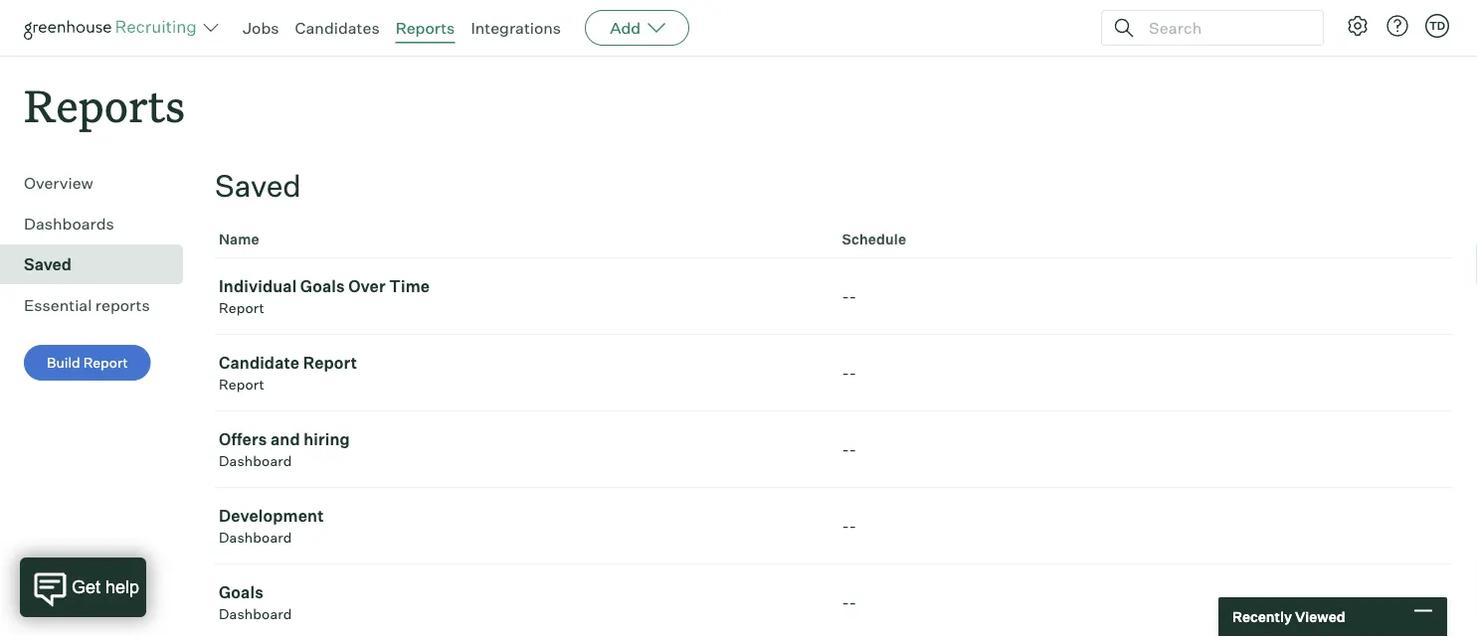 Task type: locate. For each thing, give the bounding box(es) containing it.
1 vertical spatial dashboard
[[219, 529, 292, 547]]

1 vertical spatial goals
[[219, 583, 263, 603]]

goals dashboard
[[219, 583, 292, 623]]

saved up essential
[[24, 255, 72, 275]]

and
[[270, 430, 300, 450]]

development
[[219, 506, 324, 526]]

dashboards link
[[24, 212, 175, 236]]

overview link
[[24, 171, 175, 195]]

2 vertical spatial dashboard
[[219, 606, 292, 623]]

build
[[47, 354, 80, 372]]

offers
[[219, 430, 267, 450]]

report down individual
[[219, 300, 265, 317]]

--
[[842, 287, 857, 307], [842, 363, 857, 383], [842, 440, 857, 460], [842, 516, 857, 536], [842, 593, 857, 613]]

5 -- from the top
[[842, 593, 857, 613]]

add
[[610, 18, 641, 38]]

dashboard down offers
[[219, 453, 292, 470]]

dashboard
[[219, 453, 292, 470], [219, 529, 292, 547], [219, 606, 292, 623]]

1 dashboard from the top
[[219, 453, 292, 470]]

reports right candidates
[[396, 18, 455, 38]]

report right build
[[83, 354, 128, 372]]

goals inside individual goals over time report
[[300, 277, 345, 297]]

schedule
[[842, 231, 906, 248]]

saved up name
[[215, 167, 301, 205]]

0 horizontal spatial reports
[[24, 76, 185, 134]]

overview
[[24, 173, 93, 193]]

0 vertical spatial reports
[[396, 18, 455, 38]]

report down individual goals over time report
[[303, 353, 357, 373]]

1 horizontal spatial goals
[[300, 277, 345, 297]]

report
[[219, 300, 265, 317], [303, 353, 357, 373], [83, 354, 128, 372], [219, 376, 265, 394]]

goals
[[300, 277, 345, 297], [219, 583, 263, 603]]

saved
[[215, 167, 301, 205], [24, 255, 72, 275]]

0 vertical spatial saved
[[215, 167, 301, 205]]

3 -- from the top
[[842, 440, 857, 460]]

essential reports link
[[24, 294, 175, 317]]

reports
[[396, 18, 455, 38], [24, 76, 185, 134]]

3 dashboard from the top
[[219, 606, 292, 623]]

dashboard down development
[[219, 529, 292, 547]]

configure image
[[1346, 14, 1370, 38]]

name
[[219, 231, 259, 248]]

2 -- from the top
[[842, 363, 857, 383]]

0 vertical spatial dashboard
[[219, 453, 292, 470]]

development dashboard
[[219, 506, 324, 547]]

0 horizontal spatial saved
[[24, 255, 72, 275]]

goals left over
[[300, 277, 345, 297]]

dashboard inside development dashboard
[[219, 529, 292, 547]]

td
[[1429, 19, 1445, 32]]

reports down greenhouse recruiting image
[[24, 76, 185, 134]]

1 -- from the top
[[842, 287, 857, 307]]

dashboards
[[24, 214, 114, 234]]

td button
[[1421, 10, 1453, 42]]

0 horizontal spatial goals
[[219, 583, 263, 603]]

-- for over
[[842, 287, 857, 307]]

2 dashboard from the top
[[219, 529, 292, 547]]

1 vertical spatial saved
[[24, 255, 72, 275]]

reports link
[[396, 18, 455, 38]]

1 vertical spatial reports
[[24, 76, 185, 134]]

td button
[[1425, 14, 1449, 38]]

dashboard down development dashboard
[[219, 606, 292, 623]]

build report button
[[24, 345, 151, 381]]

0 vertical spatial goals
[[300, 277, 345, 297]]

-
[[842, 287, 849, 307], [849, 287, 857, 307], [842, 363, 849, 383], [849, 363, 857, 383], [842, 440, 849, 460], [849, 440, 857, 460], [842, 516, 849, 536], [849, 516, 857, 536], [842, 593, 849, 613], [849, 593, 857, 613]]

goals down development dashboard
[[219, 583, 263, 603]]

goals inside goals dashboard
[[219, 583, 263, 603]]



Task type: vqa. For each thing, say whether or not it's contained in the screenshot.
41%
no



Task type: describe. For each thing, give the bounding box(es) containing it.
integrations link
[[471, 18, 561, 38]]

essential
[[24, 296, 92, 316]]

hiring
[[304, 430, 350, 450]]

build report
[[47, 354, 128, 372]]

jobs
[[243, 18, 279, 38]]

-- for hiring
[[842, 440, 857, 460]]

greenhouse recruiting image
[[24, 16, 203, 40]]

1 horizontal spatial saved
[[215, 167, 301, 205]]

1 horizontal spatial reports
[[396, 18, 455, 38]]

dashboard inside offers and hiring dashboard
[[219, 453, 292, 470]]

jobs link
[[243, 18, 279, 38]]

report down candidate
[[219, 376, 265, 394]]

viewed
[[1295, 609, 1345, 626]]

over
[[348, 277, 386, 297]]

candidates link
[[295, 18, 380, 38]]

candidate
[[219, 353, 300, 373]]

Search text field
[[1144, 13, 1305, 42]]

candidate report report
[[219, 353, 357, 394]]

candidates
[[295, 18, 380, 38]]

add button
[[585, 10, 689, 46]]

integrations
[[471, 18, 561, 38]]

individual goals over time report
[[219, 277, 430, 317]]

dashboard for goals
[[219, 606, 292, 623]]

report inside build report button
[[83, 354, 128, 372]]

report inside individual goals over time report
[[219, 300, 265, 317]]

time
[[389, 277, 430, 297]]

offers and hiring dashboard
[[219, 430, 350, 470]]

dashboard for development
[[219, 529, 292, 547]]

individual
[[219, 277, 297, 297]]

essential reports
[[24, 296, 150, 316]]

reports
[[95, 296, 150, 316]]

recently
[[1232, 609, 1292, 626]]

recently viewed
[[1232, 609, 1345, 626]]

4 -- from the top
[[842, 516, 857, 536]]

-- for report
[[842, 363, 857, 383]]

saved link
[[24, 253, 175, 277]]



